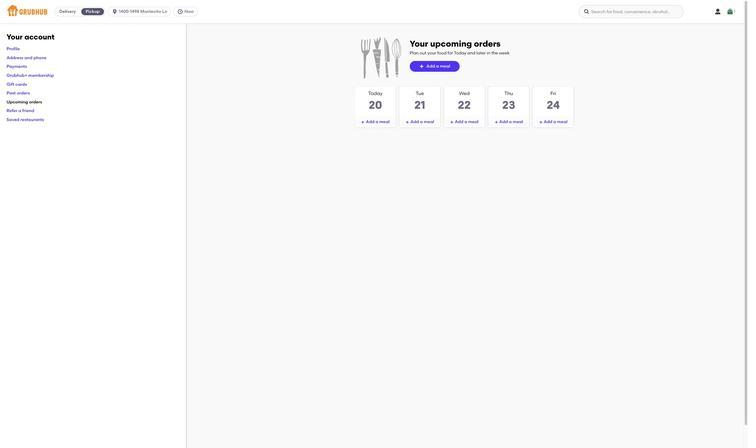 Task type: locate. For each thing, give the bounding box(es) containing it.
add a meal
[[427, 64, 451, 69], [366, 119, 390, 124], [411, 119, 434, 124], [455, 119, 479, 124], [500, 119, 524, 124], [544, 119, 568, 124]]

1 horizontal spatial and
[[468, 50, 476, 56]]

add a meal down 24
[[544, 119, 568, 124]]

the
[[492, 50, 498, 56]]

today 20
[[369, 91, 383, 111]]

meal for 24
[[558, 119, 568, 124]]

0 horizontal spatial and
[[24, 55, 32, 60]]

add a meal button down 20
[[355, 117, 396, 127]]

meal down 23
[[513, 119, 524, 124]]

add for 22
[[455, 119, 464, 124]]

meal down 21
[[424, 119, 434, 124]]

saved restaurants link
[[7, 117, 44, 122]]

add down your
[[427, 64, 435, 69]]

a down 23
[[509, 119, 512, 124]]

meal for 20
[[380, 119, 390, 124]]

a down 20
[[376, 119, 379, 124]]

saved restaurants
[[7, 117, 44, 122]]

add a meal button down 24
[[533, 117, 574, 127]]

svg image
[[112, 9, 118, 15], [420, 64, 424, 69], [361, 121, 365, 124], [450, 121, 454, 124]]

and left 'later' on the right
[[468, 50, 476, 56]]

1 horizontal spatial today
[[454, 50, 467, 56]]

add a meal button for 20
[[355, 117, 396, 127]]

orders up upcoming orders 'link'
[[17, 91, 30, 96]]

tue 21
[[415, 91, 426, 111]]

1 vertical spatial today
[[369, 91, 383, 96]]

orders up friend
[[29, 100, 42, 105]]

meal for 22
[[469, 119, 479, 124]]

your up out
[[410, 39, 429, 49]]

meal down 24
[[558, 119, 568, 124]]

1
[[735, 9, 736, 14]]

your
[[7, 33, 23, 41], [410, 39, 429, 49]]

pickup
[[86, 9, 100, 14]]

add a meal button for 22
[[444, 117, 485, 127]]

add a meal button down 22
[[444, 117, 485, 127]]

svg image inside 1400-1498 montecito ln "button"
[[112, 9, 118, 15]]

add for 23
[[500, 119, 508, 124]]

gift cards link
[[7, 82, 27, 87]]

account
[[24, 33, 54, 41]]

add a meal button down 23
[[489, 117, 530, 127]]

0 vertical spatial orders
[[474, 39, 501, 49]]

add a meal down 21
[[411, 119, 434, 124]]

2 vertical spatial orders
[[29, 100, 42, 105]]

add a meal for 20
[[366, 119, 390, 124]]

meal
[[440, 64, 451, 69], [380, 119, 390, 124], [424, 119, 434, 124], [469, 119, 479, 124], [513, 119, 524, 124], [558, 119, 568, 124]]

svg image
[[715, 8, 722, 15], [727, 8, 735, 15], [177, 9, 183, 15], [584, 9, 590, 15], [406, 121, 410, 124], [495, 121, 499, 124], [539, 121, 543, 124]]

main navigation navigation
[[0, 0, 744, 23]]

your inside your upcoming orders plan out your food for today and later in the week
[[410, 39, 429, 49]]

meal down 22
[[469, 119, 479, 124]]

0 horizontal spatial your
[[7, 33, 23, 41]]

grubhub+ membership link
[[7, 73, 54, 78]]

add a meal down 20
[[366, 119, 390, 124]]

meal down 20
[[380, 119, 390, 124]]

add down 20
[[366, 119, 375, 124]]

ln
[[162, 9, 167, 14]]

today right for at the top of the page
[[454, 50, 467, 56]]

montecito
[[140, 9, 161, 14]]

add for 24
[[544, 119, 553, 124]]

fri 24
[[547, 91, 560, 111]]

1 horizontal spatial your
[[410, 39, 429, 49]]

orders for past orders
[[17, 91, 30, 96]]

23
[[503, 98, 516, 111]]

0 horizontal spatial today
[[369, 91, 383, 96]]

address and phone
[[7, 55, 46, 60]]

wed 22
[[458, 91, 471, 111]]

and left phone
[[24, 55, 32, 60]]

a down 21
[[420, 119, 423, 124]]

add a meal down 23
[[500, 119, 524, 124]]

your
[[428, 50, 437, 56]]

orders
[[474, 39, 501, 49], [17, 91, 30, 96], [29, 100, 42, 105]]

a down 22
[[465, 119, 468, 124]]

payments
[[7, 64, 27, 69]]

1400-1498 montecito ln
[[119, 9, 167, 14]]

today up 20
[[369, 91, 383, 96]]

1498
[[130, 9, 139, 14]]

and
[[468, 50, 476, 56], [24, 55, 32, 60]]

your up profile link
[[7, 33, 23, 41]]

a for 22
[[465, 119, 468, 124]]

0 vertical spatial today
[[454, 50, 467, 56]]

Search for food, convenience, alcohol... search field
[[580, 5, 684, 18]]

svg image inside the 1 button
[[727, 8, 735, 15]]

today
[[454, 50, 467, 56], [369, 91, 383, 96]]

cards
[[15, 82, 27, 87]]

restaurants
[[20, 117, 44, 122]]

1 vertical spatial orders
[[17, 91, 30, 96]]

a down 24
[[554, 119, 557, 124]]

upcoming
[[431, 39, 472, 49]]

svg image for the add a meal "button" below your
[[420, 64, 424, 69]]

add
[[427, 64, 435, 69], [366, 119, 375, 124], [411, 119, 419, 124], [455, 119, 464, 124], [500, 119, 508, 124], [544, 119, 553, 124]]

delivery
[[59, 9, 76, 14]]

address
[[7, 55, 23, 60]]

add a meal button
[[410, 61, 460, 72], [355, 117, 396, 127], [400, 117, 441, 127], [444, 117, 485, 127], [489, 117, 530, 127], [533, 117, 574, 127]]

add down 21
[[411, 119, 419, 124]]

add down 23
[[500, 119, 508, 124]]

add a meal for 23
[[500, 119, 524, 124]]

add a meal down 22
[[455, 119, 479, 124]]

phone
[[33, 55, 46, 60]]

add a meal for 24
[[544, 119, 568, 124]]

add down 22
[[455, 119, 464, 124]]

orders up in
[[474, 39, 501, 49]]

add a meal button down 21
[[400, 117, 441, 127]]

add a meal button down your
[[410, 61, 460, 72]]

add down 24
[[544, 119, 553, 124]]

a
[[436, 64, 439, 69], [18, 108, 21, 113], [376, 119, 379, 124], [420, 119, 423, 124], [465, 119, 468, 124], [509, 119, 512, 124], [554, 119, 557, 124]]



Task type: vqa. For each thing, say whether or not it's contained in the screenshot.
'Address and phone'
yes



Task type: describe. For each thing, give the bounding box(es) containing it.
orders for upcoming orders
[[29, 100, 42, 105]]

membership
[[28, 73, 54, 78]]

svg image for the add a meal "button" corresponding to 20
[[361, 121, 365, 124]]

upcoming
[[7, 100, 28, 105]]

svg image inside now button
[[177, 9, 183, 15]]

meal for 23
[[513, 119, 524, 124]]

1400-1498 montecito ln button
[[108, 7, 174, 16]]

upcoming orders
[[7, 100, 42, 105]]

food
[[438, 50, 447, 56]]

profile
[[7, 46, 20, 52]]

add a meal down the food at the right
[[427, 64, 451, 69]]

past orders link
[[7, 91, 30, 96]]

add a meal for 21
[[411, 119, 434, 124]]

fri
[[551, 91, 557, 96]]

pickup button
[[80, 7, 105, 16]]

payments link
[[7, 64, 27, 69]]

upcoming orders link
[[7, 100, 42, 105]]

address and phone link
[[7, 55, 46, 60]]

grubhub+ membership
[[7, 73, 54, 78]]

add a meal button for 24
[[533, 117, 574, 127]]

a right refer
[[18, 108, 21, 113]]

grubhub+
[[7, 73, 27, 78]]

today inside your upcoming orders plan out your food for today and later in the week
[[454, 50, 467, 56]]

for
[[448, 50, 453, 56]]

thu
[[505, 91, 514, 96]]

21
[[415, 98, 426, 111]]

add for 21
[[411, 119, 419, 124]]

refer a friend link
[[7, 108, 34, 113]]

refer
[[7, 108, 17, 113]]

your upcoming orders plan out your food for today and later in the week
[[410, 39, 510, 56]]

out
[[420, 50, 427, 56]]

orders inside your upcoming orders plan out your food for today and later in the week
[[474, 39, 501, 49]]

24
[[547, 98, 560, 111]]

delivery button
[[55, 7, 80, 16]]

your for upcoming
[[410, 39, 429, 49]]

past
[[7, 91, 16, 96]]

in
[[487, 50, 491, 56]]

20
[[369, 98, 382, 111]]

meal down the food at the right
[[440, 64, 451, 69]]

a for 23
[[509, 119, 512, 124]]

add a meal for 22
[[455, 119, 479, 124]]

your account
[[7, 33, 54, 41]]

saved
[[7, 117, 19, 122]]

1 button
[[727, 6, 736, 17]]

past orders
[[7, 91, 30, 96]]

and inside your upcoming orders plan out your food for today and later in the week
[[468, 50, 476, 56]]

gift
[[7, 82, 14, 87]]

your for account
[[7, 33, 23, 41]]

a for 20
[[376, 119, 379, 124]]

wed
[[459, 91, 470, 96]]

a for 21
[[420, 119, 423, 124]]

refer a friend
[[7, 108, 34, 113]]

22
[[458, 98, 471, 111]]

a for 24
[[554, 119, 557, 124]]

profile link
[[7, 46, 20, 52]]

plan
[[410, 50, 419, 56]]

1400-
[[119, 9, 130, 14]]

tue
[[416, 91, 424, 96]]

svg image for the add a meal "button" for 22
[[450, 121, 454, 124]]

gift cards
[[7, 82, 27, 87]]

now button
[[174, 7, 200, 16]]

thu 23
[[503, 91, 516, 111]]

friend
[[22, 108, 34, 113]]

later
[[477, 50, 486, 56]]

add a meal button for 21
[[400, 117, 441, 127]]

meal for 21
[[424, 119, 434, 124]]

week
[[499, 50, 510, 56]]

a down the food at the right
[[436, 64, 439, 69]]

add for 20
[[366, 119, 375, 124]]

add a meal button for 23
[[489, 117, 530, 127]]

now
[[185, 9, 194, 14]]



